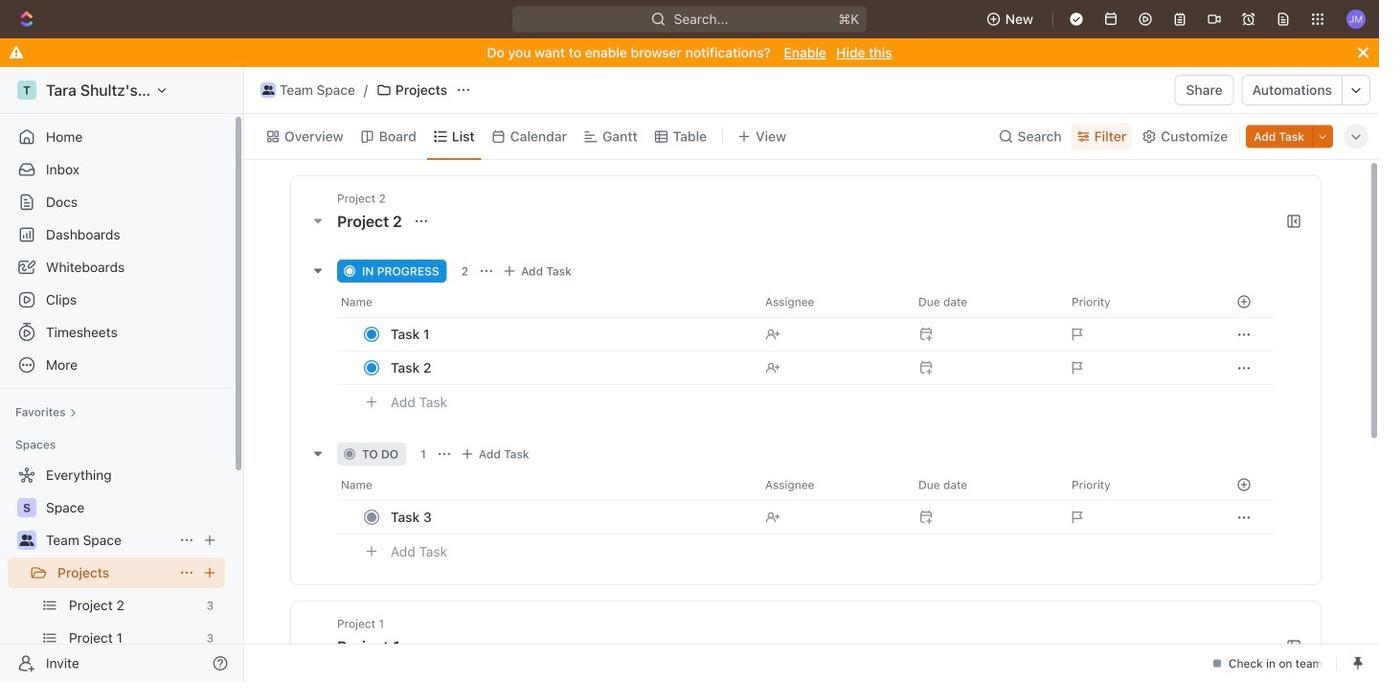 Task type: locate. For each thing, give the bounding box(es) containing it.
space, , element
[[17, 498, 36, 517]]

user group image
[[262, 85, 274, 95], [20, 535, 34, 546]]

tree inside sidebar navigation
[[8, 460, 225, 682]]

1 horizontal spatial user group image
[[262, 85, 274, 95]]

1 vertical spatial user group image
[[20, 535, 34, 546]]

tree
[[8, 460, 225, 682]]

0 vertical spatial user group image
[[262, 85, 274, 95]]

0 horizontal spatial user group image
[[20, 535, 34, 546]]



Task type: vqa. For each thing, say whether or not it's contained in the screenshot.
Jacob Rogers's Workspace, , element
no



Task type: describe. For each thing, give the bounding box(es) containing it.
sidebar navigation
[[0, 67, 248, 682]]

tara shultz's workspace, , element
[[17, 80, 36, 100]]

user group image inside tree
[[20, 535, 34, 546]]



